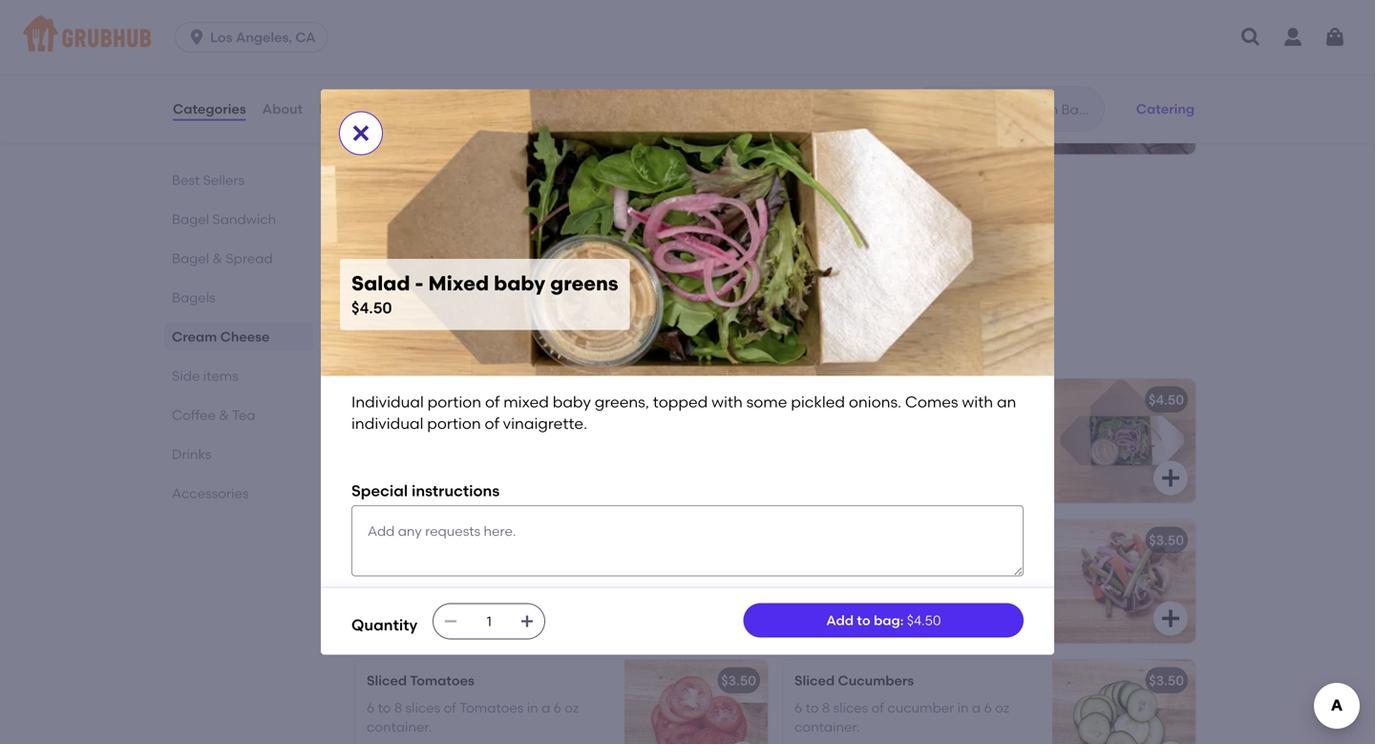 Task type: locate. For each thing, give the bounding box(es) containing it.
1 4 from the left
[[367, 559, 375, 576]]

whipped up "berries."
[[491, 70, 548, 86]]

1 horizontal spatial perfection
[[795, 90, 862, 106]]

whipped inside soft cream cheese whipped to perfection mixed with berries.
[[491, 70, 548, 86]]

2 a from the left
[[973, 700, 981, 716]]

with inside soft cream cheese whipped to perfection mixed with nutella.
[[908, 90, 935, 106]]

portion down breakfast potatoes
[[427, 414, 481, 433]]

container. inside 6 to 8 slices of cucumber in a 6 oz container.
[[795, 719, 860, 735]]

2 horizontal spatial mixed
[[865, 90, 905, 106]]

bagel
[[172, 211, 209, 227], [172, 250, 209, 267]]

whipped inside soft cream cheese whipped to perfection mixed with nutella.
[[919, 70, 976, 86]]

svg image
[[1240, 26, 1263, 49], [1324, 26, 1347, 49], [1160, 467, 1183, 490], [732, 607, 755, 630], [520, 614, 535, 629]]

of
[[485, 393, 500, 411], [485, 414, 500, 433], [457, 419, 470, 435], [444, 700, 457, 716], [872, 700, 885, 716]]

to for 6 to 8 slices of tomatoes in a 6 oz container.
[[378, 700, 391, 716]]

1 vertical spatial items
[[203, 368, 239, 384]]

1 vertical spatial side
[[172, 368, 200, 384]]

baby
[[494, 271, 546, 296], [888, 392, 922, 408], [553, 393, 591, 411]]

4
[[367, 559, 375, 576], [795, 559, 803, 576]]

2 whipped from the left
[[919, 70, 976, 86]]

mixed inside soft cream cheese whipped to perfection mixed with berries.
[[437, 90, 477, 106]]

0 vertical spatial tomatoes
[[410, 673, 475, 689]]

best sellers
[[172, 172, 245, 188]]

bagel sandwich
[[172, 211, 276, 227]]

potatoes up approx 3.5 oz of oven roasted potatoes with onions.
[[434, 392, 493, 408]]

1 horizontal spatial baby
[[553, 393, 591, 411]]

1 horizontal spatial soft
[[795, 70, 821, 86]]

items
[[401, 334, 456, 358], [203, 368, 239, 384]]

1 horizontal spatial mixed
[[504, 393, 549, 411]]

side up 'individual'
[[352, 334, 396, 358]]

1 horizontal spatial a
[[973, 700, 981, 716]]

soft inside soft cream cheese whipped to perfection mixed with berries.
[[367, 70, 393, 86]]

sliced
[[367, 673, 407, 689], [795, 673, 835, 689]]

Input item quantity number field
[[468, 604, 510, 639]]

0 vertical spatial side items
[[352, 334, 456, 358]]

8 inside 6 to 8 slices of tomatoes in a 6 oz container.
[[394, 700, 402, 716]]

0 horizontal spatial -
[[415, 271, 424, 296]]

bagel down best at the left of page
[[172, 211, 209, 227]]

breakfast potatoes image
[[625, 379, 768, 503]]

0 horizontal spatial potatoes
[[367, 438, 425, 455]]

& right onion
[[409, 532, 420, 549]]

salad inside salad - mixed baby greens $4.50
[[352, 271, 410, 296]]

sliced for sliced tomatoes
[[367, 673, 407, 689]]

$3.50 for 6 to 8 slices of cucumber in a 6 oz container.
[[1150, 673, 1185, 689]]

1 horizontal spatial mixed
[[845, 392, 885, 408]]

4 oz (good for 2 bagels) up add to bag: $4.50
[[795, 559, 948, 576]]

2 2 from the left
[[889, 559, 896, 576]]

0 horizontal spatial sliced
[[367, 673, 407, 689]]

0 horizontal spatial side items
[[172, 368, 239, 384]]

2 down capers
[[461, 559, 468, 576]]

1 vertical spatial mixed
[[845, 392, 885, 408]]

cheese
[[442, 70, 488, 86], [870, 70, 916, 86]]

0 horizontal spatial slices
[[406, 700, 441, 716]]

2 cheese from the left
[[870, 70, 916, 86]]

(good down the onion & capers
[[395, 559, 437, 576]]

1 horizontal spatial -
[[836, 392, 842, 408]]

0 horizontal spatial cheese
[[442, 70, 488, 86]]

1 horizontal spatial container.
[[795, 719, 860, 735]]

with inside soft cream cheese whipped to perfection mixed with berries.
[[480, 90, 507, 106]]

sandwich
[[212, 211, 276, 227]]

slices
[[406, 700, 441, 716], [834, 700, 869, 716]]

2
[[461, 559, 468, 576], [889, 559, 896, 576]]

of down sliced tomatoes
[[444, 700, 457, 716]]

0 vertical spatial &
[[212, 250, 223, 267]]

side items
[[352, 334, 456, 358], [172, 368, 239, 384]]

0 horizontal spatial bagels)
[[471, 559, 520, 576]]

1 horizontal spatial greens
[[925, 392, 969, 408]]

2 soft from the left
[[795, 70, 821, 86]]

- for salad - mixed baby greens $4.50
[[415, 271, 424, 296]]

cheese
[[220, 329, 270, 345]]

1 horizontal spatial (good
[[824, 559, 865, 576]]

1 horizontal spatial cheese
[[870, 70, 916, 86]]

0 vertical spatial salad
[[352, 271, 410, 296]]

0 horizontal spatial a
[[542, 700, 551, 716]]

container. down sliced tomatoes
[[367, 719, 432, 735]]

0 horizontal spatial 2
[[461, 559, 468, 576]]

1 vertical spatial greens
[[925, 392, 969, 408]]

of inside approx 3.5 oz of oven roasted potatoes with onions.
[[457, 419, 470, 435]]

to down sliced tomatoes
[[378, 700, 391, 716]]

mixed inside individual portion of mixed baby greens, topped with some pickled onions. comes with an individual portion of vinaigrette.
[[504, 393, 549, 411]]

side items up breakfast
[[352, 334, 456, 358]]

1 horizontal spatial 2
[[889, 559, 896, 576]]

1 horizontal spatial for
[[868, 559, 885, 576]]

-
[[415, 271, 424, 296], [836, 392, 842, 408]]

1 horizontal spatial side
[[352, 334, 396, 358]]

for up add to bag: $4.50
[[868, 559, 885, 576]]

1 horizontal spatial sliced
[[795, 673, 835, 689]]

approx 3.5 oz of oven roasted potatoes with onions.
[[367, 419, 564, 455]]

& left tea at the left
[[219, 407, 229, 423]]

0 horizontal spatial in
[[527, 700, 539, 716]]

oz
[[439, 419, 454, 435], [378, 559, 392, 576], [806, 559, 820, 576], [565, 700, 579, 716], [996, 700, 1010, 716]]

bagel up 'bagels'
[[172, 250, 209, 267]]

Special instructions text field
[[352, 505, 1024, 577]]

8 down the sliced cucumbers
[[823, 700, 830, 716]]

to inside 6 to 8 slices of tomatoes in a 6 oz container.
[[378, 700, 391, 716]]

2 in from the left
[[958, 700, 969, 716]]

0 horizontal spatial 4 oz (good for 2 bagels)
[[367, 559, 520, 576]]

1 soft from the left
[[367, 70, 393, 86]]

oz inside 6 to 8 slices of tomatoes in a 6 oz container.
[[565, 700, 579, 716]]

1 vertical spatial side items
[[172, 368, 239, 384]]

to down the sliced cucumbers
[[806, 700, 819, 716]]

about button
[[261, 75, 304, 143]]

sliced left cucumbers
[[795, 673, 835, 689]]

salad for salad - mixed baby greens $4.50
[[352, 271, 410, 296]]

1 perfection from the left
[[367, 90, 434, 106]]

8 inside 6 to 8 slices of cucumber in a 6 oz container.
[[823, 700, 830, 716]]

to
[[551, 70, 564, 86], [979, 70, 993, 86], [857, 612, 871, 629], [378, 700, 391, 716], [806, 700, 819, 716]]

to for 6 to 8 slices of cucumber in a 6 oz container.
[[806, 700, 819, 716]]

1 slices from the left
[[406, 700, 441, 716]]

catering button
[[1128, 88, 1204, 130]]

tomatoes up 6 to 8 slices of tomatoes in a 6 oz container.
[[410, 673, 475, 689]]

perfection inside soft cream cheese whipped to perfection mixed with nutella.
[[795, 90, 862, 106]]

& for spread
[[212, 250, 223, 267]]

perfection inside soft cream cheese whipped to perfection mixed with berries.
[[367, 90, 434, 106]]

1 container. from the left
[[367, 719, 432, 735]]

pickled veggies image
[[1053, 519, 1196, 644]]

of down cucumbers
[[872, 700, 885, 716]]

0 horizontal spatial items
[[203, 368, 239, 384]]

salad right some
[[795, 392, 833, 408]]

baby inside salad - mixed baby greens $4.50
[[494, 271, 546, 296]]

1 vertical spatial portion
[[427, 414, 481, 433]]

tomatoes down sliced tomatoes
[[460, 700, 524, 716]]

with
[[480, 90, 507, 106], [908, 90, 935, 106], [712, 393, 743, 411], [963, 393, 994, 411], [428, 438, 455, 455]]

0 horizontal spatial perfection
[[367, 90, 434, 106]]

mixed left "berries."
[[437, 90, 477, 106]]

0 horizontal spatial baby
[[494, 271, 546, 296]]

greens
[[551, 271, 619, 296], [925, 392, 969, 408]]

container.
[[367, 719, 432, 735], [795, 719, 860, 735]]

cream cheese with berries image
[[625, 30, 768, 154]]

2 container. from the left
[[795, 719, 860, 735]]

drinks
[[172, 446, 211, 462]]

of up "onions."
[[485, 414, 500, 433]]

1 sliced from the left
[[367, 673, 407, 689]]

mixed
[[429, 271, 489, 296], [845, 392, 885, 408]]

1 for from the left
[[440, 559, 457, 576]]

2 cream from the left
[[824, 70, 866, 86]]

to right the add
[[857, 612, 871, 629]]

1 horizontal spatial cream
[[824, 70, 866, 86]]

2 bagels) from the left
[[899, 559, 948, 576]]

0 horizontal spatial soft
[[367, 70, 393, 86]]

1 vertical spatial potatoes
[[367, 438, 425, 455]]

greens inside salad - mixed baby greens $4.50
[[551, 271, 619, 296]]

of inside 6 to 8 slices of tomatoes in a 6 oz container.
[[444, 700, 457, 716]]

0 vertical spatial greens
[[551, 271, 619, 296]]

quantity
[[352, 616, 418, 635]]

items up breakfast potatoes
[[401, 334, 456, 358]]

bagels)
[[471, 559, 520, 576], [899, 559, 948, 576]]

1 vertical spatial &
[[219, 407, 229, 423]]

cheese inside soft cream cheese whipped to perfection mixed with berries.
[[442, 70, 488, 86]]

special
[[352, 482, 408, 500]]

capers
[[423, 532, 471, 549]]

for down capers
[[440, 559, 457, 576]]

a
[[542, 700, 551, 716], [973, 700, 981, 716]]

in inside 6 to 8 slices of tomatoes in a 6 oz container.
[[527, 700, 539, 716]]

1 horizontal spatial items
[[401, 334, 456, 358]]

2 vertical spatial &
[[409, 532, 420, 549]]

perfection for soft cream cheese whipped to perfection mixed with nutella.
[[795, 90, 862, 106]]

2 horizontal spatial baby
[[888, 392, 922, 408]]

1 vertical spatial bagel
[[172, 250, 209, 267]]

$4.50 inside salad - mixed baby greens $4.50
[[352, 298, 392, 317]]

1 horizontal spatial bagels)
[[899, 559, 948, 576]]

to for add to bag: $4.50
[[857, 612, 871, 629]]

- for salad - mixed baby greens
[[836, 392, 842, 408]]

cheese inside soft cream cheese whipped to perfection mixed with nutella.
[[870, 70, 916, 86]]

greens for salad - mixed baby greens $4.50
[[551, 271, 619, 296]]

bagels) up input item quantity number field
[[471, 559, 520, 576]]

1 horizontal spatial in
[[958, 700, 969, 716]]

1 horizontal spatial 4 oz (good for 2 bagels)
[[795, 559, 948, 576]]

4 oz (good for 2 bagels) down capers
[[367, 559, 520, 576]]

mixed
[[437, 90, 477, 106], [865, 90, 905, 106], [504, 393, 549, 411]]

4 6 from the left
[[985, 700, 992, 716]]

of left oven
[[457, 419, 470, 435]]

salad - mixed baby greens image
[[1053, 379, 1196, 503]]

- down hummus
[[415, 271, 424, 296]]

slices inside 6 to 8 slices of cucumber in a 6 oz container.
[[834, 700, 869, 716]]

ca
[[296, 29, 316, 45]]

0 horizontal spatial container.
[[367, 719, 432, 735]]

sliced tomatoes
[[367, 673, 475, 689]]

in
[[527, 700, 539, 716], [958, 700, 969, 716]]

1 horizontal spatial salad
[[795, 392, 833, 408]]

of inside 6 to 8 slices of cucumber in a 6 oz container.
[[872, 700, 885, 716]]

1 horizontal spatial 4
[[795, 559, 803, 576]]

add to bag: $4.50
[[827, 612, 942, 629]]

onion & capers image
[[625, 519, 768, 644]]

0 horizontal spatial greens
[[551, 271, 619, 296]]

1 horizontal spatial potatoes
[[434, 392, 493, 408]]

0 horizontal spatial (good
[[395, 559, 437, 576]]

add
[[827, 612, 854, 629]]

potatoes inside approx 3.5 oz of oven roasted potatoes with onions.
[[367, 438, 425, 455]]

potatoes
[[434, 392, 493, 408], [367, 438, 425, 455]]

with inside approx 3.5 oz of oven roasted potatoes with onions.
[[428, 438, 455, 455]]

sliced cucumbers image
[[1053, 660, 1196, 744]]

with for some
[[712, 393, 743, 411]]

0 horizontal spatial mixed
[[429, 271, 489, 296]]

1 cheese from the left
[[442, 70, 488, 86]]

container. down the sliced cucumbers
[[795, 719, 860, 735]]

soft cream cheese whipped to perfection mixed with nutella.
[[795, 70, 993, 106]]

slices for tomatoes
[[406, 700, 441, 716]]

cream inside soft cream cheese whipped to perfection mixed with nutella.
[[824, 70, 866, 86]]

0 horizontal spatial for
[[440, 559, 457, 576]]

1 whipped from the left
[[491, 70, 548, 86]]

8
[[394, 700, 402, 716], [823, 700, 830, 716]]

items down cream cheese
[[203, 368, 239, 384]]

2 slices from the left
[[834, 700, 869, 716]]

1 8 from the left
[[394, 700, 402, 716]]

with down the 3.5
[[428, 438, 455, 455]]

sliced down quantity at the bottom of page
[[367, 673, 407, 689]]

portion up approx 3.5 oz of oven roasted potatoes with onions.
[[428, 393, 482, 411]]

(good up the add
[[824, 559, 865, 576]]

bagels) up bag:
[[899, 559, 948, 576]]

0 horizontal spatial cream
[[396, 70, 438, 86]]

slices for cucumbers
[[834, 700, 869, 716]]

slices down the sliced cucumbers
[[834, 700, 869, 716]]

1 vertical spatial tomatoes
[[460, 700, 524, 716]]

baby for salad - mixed baby greens $4.50
[[494, 271, 546, 296]]

1 horizontal spatial whipped
[[919, 70, 976, 86]]

1 vertical spatial -
[[836, 392, 842, 408]]

0 vertical spatial -
[[415, 271, 424, 296]]

whipped up nutella.
[[919, 70, 976, 86]]

1 horizontal spatial slices
[[834, 700, 869, 716]]

2 up bag:
[[889, 559, 896, 576]]

cucumber
[[888, 700, 955, 716]]

- left onions.
[[836, 392, 842, 408]]

tomatoes
[[410, 673, 475, 689], [460, 700, 524, 716]]

bagel & spread
[[172, 250, 273, 267]]

in inside 6 to 8 slices of cucumber in a 6 oz container.
[[958, 700, 969, 716]]

potatoes down approx
[[367, 438, 425, 455]]

slices inside 6 to 8 slices of tomatoes in a 6 oz container.
[[406, 700, 441, 716]]

catering
[[1137, 101, 1195, 117]]

soft
[[367, 70, 393, 86], [795, 70, 821, 86]]

to up nutella.
[[979, 70, 993, 86]]

with left "berries."
[[480, 90, 507, 106]]

2 for from the left
[[868, 559, 885, 576]]

reviews button
[[318, 75, 373, 143]]

some
[[747, 393, 788, 411]]

search icon image
[[924, 97, 947, 120]]

with left some
[[712, 393, 743, 411]]

soft cream cheese whipped to perfection mixed with berries. button
[[355, 30, 768, 154]]

1 in from the left
[[527, 700, 539, 716]]

mixed inside soft cream cheese whipped to perfection mixed with nutella.
[[865, 90, 905, 106]]

cream
[[396, 70, 438, 86], [824, 70, 866, 86]]

1 a from the left
[[542, 700, 551, 716]]

0 horizontal spatial 4
[[367, 559, 375, 576]]

with left nutella.
[[908, 90, 935, 106]]

side up coffee at the bottom left
[[172, 368, 200, 384]]

4 oz (good for 2 bagels)
[[367, 559, 520, 576], [795, 559, 948, 576]]

8 down sliced tomatoes
[[394, 700, 402, 716]]

cream cheese with nutella image
[[1053, 30, 1196, 154]]

side items up 'coffee & tea'
[[172, 368, 239, 384]]

6
[[367, 700, 375, 716], [554, 700, 562, 716], [795, 700, 803, 716], [985, 700, 992, 716]]

bag:
[[874, 612, 904, 629]]

salad for salad - mixed baby greens
[[795, 392, 833, 408]]

salad down hummus
[[352, 271, 410, 296]]

mixed for nutella.
[[865, 90, 905, 106]]

2 (good from the left
[[824, 559, 865, 576]]

mixed left search icon
[[865, 90, 905, 106]]

of up oven
[[485, 393, 500, 411]]

0 horizontal spatial whipped
[[491, 70, 548, 86]]

0 horizontal spatial 8
[[394, 700, 402, 716]]

0 vertical spatial side
[[352, 334, 396, 358]]

1 cream from the left
[[396, 70, 438, 86]]

whipped
[[491, 70, 548, 86], [919, 70, 976, 86]]

a inside 6 to 8 slices of cucumber in a 6 oz container.
[[973, 700, 981, 716]]

sliced cucumbers
[[795, 673, 914, 689]]

1 bagels) from the left
[[471, 559, 520, 576]]

0 horizontal spatial salad
[[352, 271, 410, 296]]

slices down sliced tomatoes
[[406, 700, 441, 716]]

cream cheese
[[172, 329, 270, 345]]

greens for salad - mixed baby greens
[[925, 392, 969, 408]]

2 sliced from the left
[[795, 673, 835, 689]]

2 6 from the left
[[554, 700, 562, 716]]

svg image
[[187, 28, 206, 47], [350, 122, 373, 145], [1160, 607, 1183, 630], [444, 614, 459, 629]]

& for tea
[[219, 407, 229, 423]]

salad
[[352, 271, 410, 296], [795, 392, 833, 408]]

to inside 6 to 8 slices of cucumber in a 6 oz container.
[[806, 700, 819, 716]]

2 perfection from the left
[[795, 90, 862, 106]]

1 horizontal spatial 8
[[823, 700, 830, 716]]

roasted
[[511, 419, 564, 435]]

&
[[212, 250, 223, 267], [219, 407, 229, 423], [409, 532, 420, 549]]

approx
[[367, 419, 414, 435]]

cream inside soft cream cheese whipped to perfection mixed with berries.
[[396, 70, 438, 86]]

- inside salad - mixed baby greens $4.50
[[415, 271, 424, 296]]

0 horizontal spatial mixed
[[437, 90, 477, 106]]

mixed up roasted
[[504, 393, 549, 411]]

0 vertical spatial bagel
[[172, 211, 209, 227]]

mixed inside salad - mixed baby greens $4.50
[[429, 271, 489, 296]]

tomatoes inside 6 to 8 slices of tomatoes in a 6 oz container.
[[460, 700, 524, 716]]

1 4 oz (good for 2 bagels) from the left
[[367, 559, 520, 576]]

2 4 from the left
[[795, 559, 803, 576]]

individual
[[352, 393, 424, 411]]

0 vertical spatial mixed
[[429, 271, 489, 296]]

$2.35
[[718, 184, 752, 200]]

1 portion from the top
[[428, 393, 482, 411]]

& left spread
[[212, 250, 223, 267]]

soft for soft cream cheese whipped to perfection mixed with berries.
[[367, 70, 393, 86]]

2 bagel from the top
[[172, 250, 209, 267]]

soft inside soft cream cheese whipped to perfection mixed with nutella.
[[795, 70, 821, 86]]

1 vertical spatial salad
[[795, 392, 833, 408]]

container. inside 6 to 8 slices of tomatoes in a 6 oz container.
[[367, 719, 432, 735]]

sliced for sliced cucumbers
[[795, 673, 835, 689]]

perfection
[[367, 90, 434, 106], [795, 90, 862, 106]]

$2.35 +
[[718, 184, 760, 200]]

breakfast
[[367, 392, 430, 408]]

2 8 from the left
[[823, 700, 830, 716]]

for
[[440, 559, 457, 576], [868, 559, 885, 576]]

a inside 6 to 8 slices of tomatoes in a 6 oz container.
[[542, 700, 551, 716]]

1 bagel from the top
[[172, 211, 209, 227]]

0 vertical spatial portion
[[428, 393, 482, 411]]

to up "berries."
[[551, 70, 564, 86]]



Task type: describe. For each thing, give the bounding box(es) containing it.
svg image inside los angeles, ca button
[[187, 28, 206, 47]]

& for capers
[[409, 532, 420, 549]]

best
[[172, 172, 200, 188]]

whipped for nutella.
[[919, 70, 976, 86]]

vinaigrette.
[[503, 414, 588, 433]]

in for tomatoes
[[527, 700, 539, 716]]

coffee
[[172, 407, 216, 423]]

coffee & tea
[[172, 407, 256, 423]]

nutella.
[[938, 90, 988, 106]]

comes
[[906, 393, 959, 411]]

with for berries.
[[480, 90, 507, 106]]

cheese for nutella.
[[870, 70, 916, 86]]

perfection for soft cream cheese whipped to perfection mixed with berries.
[[367, 90, 434, 106]]

hummus
[[367, 184, 425, 200]]

cucumbers
[[838, 673, 914, 689]]

cream for soft cream cheese whipped to perfection mixed with berries.
[[396, 70, 438, 86]]

bagel for bagel & spread
[[172, 250, 209, 267]]

mixed for berries.
[[437, 90, 477, 106]]

categories button
[[172, 75, 247, 143]]

1 (good from the left
[[395, 559, 437, 576]]

main navigation navigation
[[0, 0, 1376, 75]]

reviews
[[319, 101, 372, 117]]

categories
[[173, 101, 246, 117]]

mixed for salad - mixed baby greens $4.50
[[429, 271, 489, 296]]

soft for soft cream cheese whipped to perfection mixed with nutella.
[[795, 70, 821, 86]]

los angeles, ca
[[210, 29, 316, 45]]

an
[[997, 393, 1017, 411]]

onions.
[[849, 393, 902, 411]]

oven
[[473, 419, 507, 435]]

bagel for bagel sandwich
[[172, 211, 209, 227]]

breakfast potatoes
[[367, 392, 493, 408]]

container. for 6 to 8 slices of tomatoes in a 6 oz container.
[[367, 719, 432, 735]]

Search Brooklyn Bagel Bakery search field
[[952, 100, 1099, 118]]

los angeles, ca button
[[175, 22, 336, 53]]

onion & capers
[[367, 532, 471, 549]]

salad - mixed baby greens $4.50
[[352, 271, 619, 317]]

individual
[[352, 414, 424, 433]]

whipped for berries.
[[491, 70, 548, 86]]

angeles,
[[236, 29, 292, 45]]

$3.50 for 6 to 8 slices of tomatoes in a 6 oz container.
[[722, 673, 757, 689]]

6 to 8 slices of tomatoes in a 6 oz container.
[[367, 700, 579, 735]]

spread
[[226, 250, 273, 267]]

special instructions
[[352, 482, 500, 500]]

with left an
[[963, 393, 994, 411]]

oz inside 6 to 8 slices of cucumber in a 6 oz container.
[[996, 700, 1010, 716]]

instructions
[[412, 482, 500, 500]]

3.5
[[417, 419, 436, 435]]

with for onions.
[[428, 438, 455, 455]]

onion
[[367, 532, 406, 549]]

3 6 from the left
[[795, 700, 803, 716]]

sliced tomatoes image
[[625, 660, 768, 744]]

onions.
[[458, 438, 507, 455]]

8 for cucumbers
[[823, 700, 830, 716]]

0 vertical spatial potatoes
[[434, 392, 493, 408]]

1 2 from the left
[[461, 559, 468, 576]]

berries.
[[510, 90, 558, 106]]

a for cucumber
[[973, 700, 981, 716]]

to inside soft cream cheese whipped to perfection mixed with berries.
[[551, 70, 564, 86]]

container. for 6 to 8 slices of cucumber in a 6 oz container.
[[795, 719, 860, 735]]

tea
[[232, 407, 256, 423]]

baby inside individual portion of mixed baby greens, topped with some pickled onions. comes with an individual portion of vinaigrette.
[[553, 393, 591, 411]]

greens,
[[595, 393, 650, 411]]

mixed for salad - mixed baby greens
[[845, 392, 885, 408]]

8 for tomatoes
[[394, 700, 402, 716]]

individual portion of mixed baby greens, topped with some pickled onions. comes with an individual portion of vinaigrette.
[[352, 393, 1021, 433]]

1 horizontal spatial side items
[[352, 334, 456, 358]]

in for cucumber
[[958, 700, 969, 716]]

to inside soft cream cheese whipped to perfection mixed with nutella.
[[979, 70, 993, 86]]

bagels
[[172, 290, 216, 306]]

a for tomatoes
[[542, 700, 551, 716]]

sellers
[[203, 172, 245, 188]]

salad - mixed baby greens
[[795, 392, 969, 408]]

los
[[210, 29, 233, 45]]

soft cream cheese whipped to perfection mixed with berries.
[[367, 70, 564, 106]]

+
[[752, 184, 760, 200]]

pickled
[[791, 393, 846, 411]]

cheese for berries.
[[442, 70, 488, 86]]

baby for salad - mixed baby greens
[[888, 392, 922, 408]]

soft cream cheese whipped to perfection mixed with nutella. button
[[783, 30, 1196, 154]]

2 4 oz (good for 2 bagels) from the left
[[795, 559, 948, 576]]

6 to 8 slices of cucumber in a 6 oz container.
[[795, 700, 1010, 735]]

cream
[[172, 329, 217, 345]]

1 6 from the left
[[367, 700, 375, 716]]

with for nutella.
[[908, 90, 935, 106]]

oz inside approx 3.5 oz of oven roasted potatoes with onions.
[[439, 419, 454, 435]]

2 portion from the top
[[427, 414, 481, 433]]

topped
[[653, 393, 708, 411]]

hummus image
[[625, 171, 768, 295]]

cream for soft cream cheese whipped to perfection mixed with nutella.
[[824, 70, 866, 86]]

accessories
[[172, 485, 249, 502]]

0 vertical spatial items
[[401, 334, 456, 358]]

about
[[262, 101, 303, 117]]

0 horizontal spatial side
[[172, 368, 200, 384]]



Task type: vqa. For each thing, say whether or not it's contained in the screenshot.
your
no



